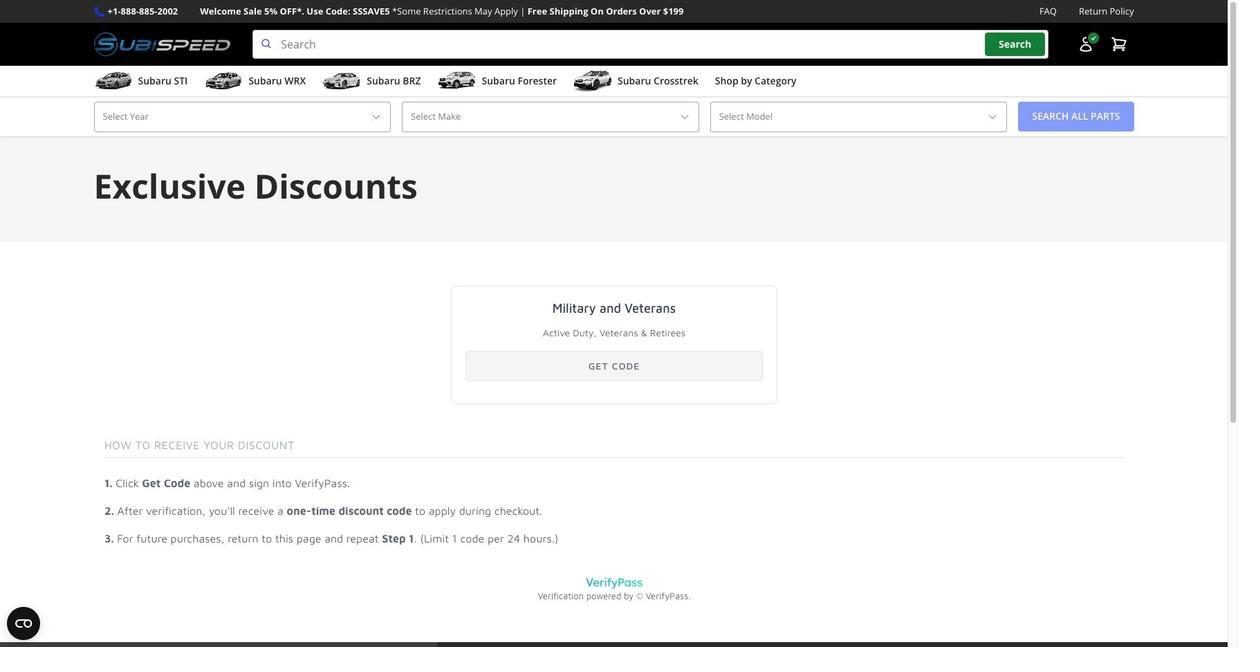Task type: vqa. For each thing, say whether or not it's contained in the screenshot.
OPEN WIDGET image
yes



Task type: describe. For each thing, give the bounding box(es) containing it.
select year image
[[371, 111, 382, 122]]

a subaru wrx thumbnail image image
[[204, 71, 243, 91]]

Select Year button
[[94, 102, 391, 132]]

open widget image
[[7, 607, 40, 640]]

Select Make button
[[402, 102, 700, 132]]

a subaru sti thumbnail image image
[[94, 71, 133, 91]]

select model image
[[988, 111, 999, 122]]

a subaru brz thumbnail image image
[[323, 71, 361, 91]]

a subaru crosstrek thumbnail image image
[[574, 71, 613, 91]]

a subaru forester thumbnail image image
[[438, 71, 477, 91]]



Task type: locate. For each thing, give the bounding box(es) containing it.
account image
[[1078, 36, 1095, 53]]

search input field
[[253, 30, 1049, 59]]

select make image
[[679, 111, 691, 122]]

Select Model button
[[711, 102, 1008, 132]]

subispeed logo image
[[94, 30, 231, 59]]



